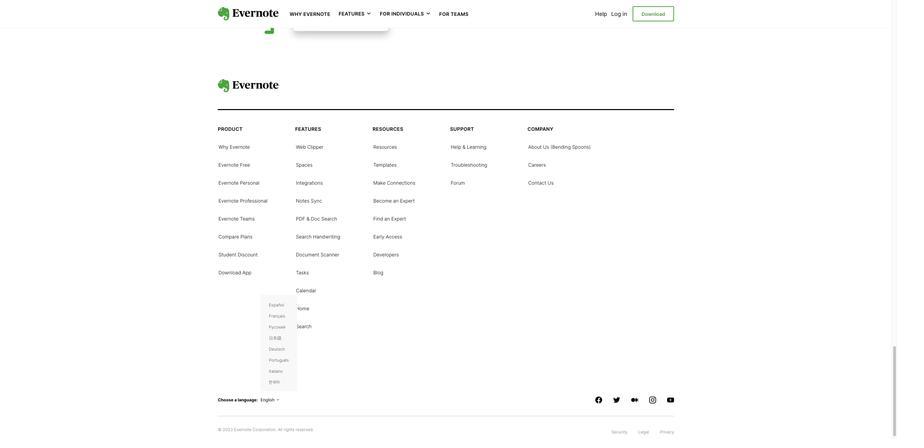Task type: describe. For each thing, give the bounding box(es) containing it.
evernote inside evernote teams 'link'
[[219, 216, 239, 222]]

us for contact
[[548, 180, 554, 186]]

templates
[[373, 162, 397, 168]]

contact us
[[528, 180, 554, 186]]

evernote inside evernote free link
[[219, 162, 239, 168]]

blog
[[373, 270, 383, 276]]

reserved.
[[296, 428, 314, 433]]

notes sync
[[296, 198, 322, 204]]

search for search handwriting
[[296, 234, 312, 240]]

blog link
[[373, 269, 383, 276]]

evernote free
[[219, 162, 250, 168]]

help for help
[[595, 10, 607, 17]]

troubleshooting link
[[451, 162, 487, 168]]

© 2023 evernote corporation. all rights reserved.
[[218, 428, 314, 433]]

français link
[[269, 313, 285, 320]]

spaces
[[296, 162, 313, 168]]

rights
[[284, 428, 295, 433]]

document scanner
[[296, 252, 339, 258]]

for for for teams
[[439, 11, 450, 17]]

download app link
[[219, 269, 251, 276]]

contact us link
[[528, 180, 554, 186]]

log in
[[611, 10, 627, 17]]

about us (bending spoons) link
[[528, 144, 591, 151]]

doc
[[311, 216, 320, 222]]

(bending
[[551, 144, 571, 150]]

search handwriting
[[296, 234, 340, 240]]

features inside button
[[339, 11, 365, 17]]

forum
[[451, 180, 465, 186]]

tasks link
[[296, 269, 309, 276]]

become an expert link
[[373, 198, 415, 204]]

early access
[[373, 234, 402, 240]]

document scanner link
[[296, 251, 339, 258]]

contact
[[528, 180, 546, 186]]

home link
[[296, 305, 309, 312]]

security
[[612, 430, 628, 435]]

notes
[[296, 198, 310, 204]]

corporation.
[[253, 428, 277, 433]]

evernote inside 'evernote professional' 'link'
[[219, 198, 239, 204]]

careers
[[528, 162, 546, 168]]

help & learning link
[[451, 144, 487, 151]]

professional
[[240, 198, 268, 204]]

evernote personal
[[219, 180, 260, 186]]

integrations link
[[296, 180, 323, 186]]

pdf & doc search link
[[296, 216, 337, 222]]

calendar link
[[296, 287, 316, 294]]

make
[[373, 180, 386, 186]]

compare plans link
[[219, 234, 253, 240]]

product
[[218, 126, 243, 132]]

search handwriting link
[[296, 234, 340, 240]]

student
[[219, 252, 236, 258]]

about
[[528, 144, 542, 150]]

developers
[[373, 252, 399, 258]]

한국어 link
[[269, 379, 280, 386]]

legal link
[[639, 428, 649, 436]]

0 vertical spatial resources
[[373, 126, 403, 132]]

compare plans
[[219, 234, 253, 240]]

compare
[[219, 234, 239, 240]]

português
[[269, 358, 289, 364]]

download app
[[219, 270, 251, 276]]

careers link
[[528, 162, 546, 168]]

in
[[623, 10, 627, 17]]

teams for for teams
[[451, 11, 469, 17]]

notes sync link
[[296, 198, 322, 204]]

features button
[[339, 10, 372, 17]]

expert for find an expert
[[391, 216, 406, 222]]

learning
[[467, 144, 487, 150]]

student discount link
[[219, 251, 258, 258]]

document
[[296, 252, 319, 258]]

developers link
[[373, 251, 399, 258]]

app
[[242, 270, 251, 276]]

make connections
[[373, 180, 416, 186]]

home
[[296, 306, 309, 312]]

for individuals
[[380, 11, 424, 17]]

help & learning
[[451, 144, 487, 150]]

an for find
[[385, 216, 390, 222]]

free
[[240, 162, 250, 168]]

become
[[373, 198, 392, 204]]

make connections link
[[373, 180, 416, 186]]

handwriting
[[313, 234, 340, 240]]

early
[[373, 234, 385, 240]]

support
[[450, 126, 474, 132]]

0 vertical spatial search
[[321, 216, 337, 222]]

discount
[[238, 252, 258, 258]]



Task type: vqa. For each thing, say whether or not it's contained in the screenshot.
topmost Teams
yes



Task type: locate. For each thing, give the bounding box(es) containing it.
help down support
[[451, 144, 461, 150]]

deutsch
[[269, 347, 285, 353]]

integrations
[[296, 180, 323, 186]]

français
[[269, 314, 285, 319]]

troubleshooting
[[451, 162, 487, 168]]

english
[[261, 398, 275, 403]]

download for download
[[642, 11, 665, 17]]

italiano link
[[269, 368, 283, 375]]

español
[[269, 303, 284, 308]]

spoons)
[[572, 144, 591, 150]]

tasks
[[296, 270, 309, 276]]

for inside for individuals button
[[380, 11, 390, 17]]

student discount
[[219, 252, 258, 258]]

find
[[373, 216, 383, 222]]

evernote professional link
[[219, 198, 268, 204]]

0 horizontal spatial features
[[295, 126, 321, 132]]

why for for teams
[[290, 11, 302, 17]]

resources link
[[373, 144, 397, 151]]

1 horizontal spatial an
[[393, 198, 399, 204]]

download
[[642, 11, 665, 17], [219, 270, 241, 276]]

us right about
[[543, 144, 549, 150]]

1 vertical spatial search
[[296, 234, 312, 240]]

evernote teams link
[[219, 216, 255, 222]]

connections
[[387, 180, 416, 186]]

1 vertical spatial features
[[295, 126, 321, 132]]

evernote teams
[[219, 216, 255, 222]]

for
[[380, 11, 390, 17], [439, 11, 450, 17]]

русский link
[[269, 324, 285, 331]]

teams for evernote teams
[[240, 216, 255, 222]]

1 vertical spatial &
[[307, 216, 310, 222]]

日本語
[[269, 336, 281, 341]]

1 vertical spatial why evernote link
[[219, 144, 250, 151]]

resources up templates 'link'
[[373, 144, 397, 150]]

expert down connections
[[400, 198, 415, 204]]

help
[[595, 10, 607, 17], [451, 144, 461, 150]]

evernote
[[303, 11, 330, 17], [230, 144, 250, 150], [219, 162, 239, 168], [219, 180, 239, 186], [219, 198, 239, 204], [219, 216, 239, 222], [234, 428, 251, 433]]

0 horizontal spatial why evernote
[[219, 144, 250, 150]]

log in link
[[611, 10, 627, 17]]

download for download app
[[219, 270, 241, 276]]

deutsch link
[[269, 346, 285, 353]]

choose a language:
[[218, 398, 258, 403]]

find an expert
[[373, 216, 406, 222]]

why evernote for evernote
[[219, 144, 250, 150]]

access
[[386, 234, 402, 240]]

us inside about us (bending spoons) link
[[543, 144, 549, 150]]

1 vertical spatial why
[[219, 144, 228, 150]]

for individuals button
[[380, 10, 431, 17]]

early access link
[[373, 234, 402, 240]]

0 vertical spatial expert
[[400, 198, 415, 204]]

2023
[[223, 428, 233, 433]]

download link
[[633, 6, 674, 22]]

download right in
[[642, 11, 665, 17]]

why evernote for for
[[290, 11, 330, 17]]

evernote personal link
[[219, 180, 260, 186]]

help for help & learning
[[451, 144, 461, 150]]

0 horizontal spatial why evernote link
[[219, 144, 250, 151]]

expert down become an expert
[[391, 216, 406, 222]]

web clipper link
[[296, 144, 323, 151]]

italiano
[[269, 369, 283, 375]]

a
[[234, 398, 237, 403]]

0 vertical spatial evernote logo image
[[218, 7, 279, 21]]

pdf
[[296, 216, 305, 222]]

0 vertical spatial &
[[463, 144, 466, 150]]

help left log
[[595, 10, 607, 17]]

1 horizontal spatial features
[[339, 11, 365, 17]]

us
[[543, 144, 549, 150], [548, 180, 554, 186]]

0 horizontal spatial for
[[380, 11, 390, 17]]

1 horizontal spatial why
[[290, 11, 302, 17]]

0 horizontal spatial &
[[307, 216, 310, 222]]

0 vertical spatial help
[[595, 10, 607, 17]]

log
[[611, 10, 621, 17]]

0 vertical spatial download
[[642, 11, 665, 17]]

why evernote link for evernote
[[219, 144, 250, 151]]

expert for become an expert
[[400, 198, 415, 204]]

2 evernote logo image from the top
[[218, 79, 279, 93]]

0 vertical spatial why evernote link
[[290, 10, 330, 17]]

1 horizontal spatial for
[[439, 11, 450, 17]]

web clipper
[[296, 144, 323, 150]]

pdf & doc search
[[296, 216, 337, 222]]

©
[[218, 428, 222, 433]]

search down pdf
[[296, 234, 312, 240]]

forum link
[[451, 180, 465, 186]]

language:
[[238, 398, 258, 403]]

0 vertical spatial why evernote
[[290, 11, 330, 17]]

1 horizontal spatial help
[[595, 10, 607, 17]]

for for for individuals
[[380, 11, 390, 17]]

1 vertical spatial expert
[[391, 216, 406, 222]]

evernote inside evernote personal link
[[219, 180, 239, 186]]

1 horizontal spatial teams
[[451, 11, 469, 17]]

& for help
[[463, 144, 466, 150]]

us inside contact us link
[[548, 180, 554, 186]]

why for evernote professional
[[219, 144, 228, 150]]

spaces link
[[296, 162, 313, 168]]

resources up resources link
[[373, 126, 403, 132]]

privacy
[[660, 430, 674, 435]]

1 vertical spatial resources
[[373, 144, 397, 150]]

0 horizontal spatial download
[[219, 270, 241, 276]]

1 vertical spatial download
[[219, 270, 241, 276]]

calendar
[[296, 288, 316, 294]]

sync
[[311, 198, 322, 204]]

& for pdf
[[307, 216, 310, 222]]

2 vertical spatial search
[[296, 324, 312, 330]]

us right contact at right
[[548, 180, 554, 186]]

0 vertical spatial why
[[290, 11, 302, 17]]

1 evernote logo image from the top
[[218, 7, 279, 21]]

0 vertical spatial teams
[[451, 11, 469, 17]]

0 horizontal spatial an
[[385, 216, 390, 222]]

1 vertical spatial us
[[548, 180, 554, 186]]

1 vertical spatial help
[[451, 144, 461, 150]]

0 horizontal spatial teams
[[240, 216, 255, 222]]

evernote free link
[[219, 162, 250, 168]]

1 horizontal spatial download
[[642, 11, 665, 17]]

about us (bending spoons)
[[528, 144, 591, 150]]

1 vertical spatial evernote logo image
[[218, 79, 279, 93]]

1 vertical spatial an
[[385, 216, 390, 222]]

showcase of the calendar feature of evernote image
[[218, 0, 398, 46]]

become an expert
[[373, 198, 415, 204]]

legal
[[639, 430, 649, 435]]

& left learning
[[463, 144, 466, 150]]

0 horizontal spatial why
[[219, 144, 228, 150]]

evernote professional
[[219, 198, 268, 204]]

download left app
[[219, 270, 241, 276]]

an right 'become'
[[393, 198, 399, 204]]

português link
[[269, 357, 289, 364]]

for inside for teams link
[[439, 11, 450, 17]]

teams inside 'link'
[[240, 216, 255, 222]]

&
[[463, 144, 466, 150], [307, 216, 310, 222]]

resources
[[373, 126, 403, 132], [373, 144, 397, 150]]

한국어
[[269, 381, 280, 386]]

search right doc
[[321, 216, 337, 222]]

1 horizontal spatial &
[[463, 144, 466, 150]]

security link
[[612, 428, 628, 436]]

privacy link
[[660, 428, 674, 436]]

expert
[[400, 198, 415, 204], [391, 216, 406, 222]]

español link
[[269, 302, 284, 309]]

1 horizontal spatial why evernote
[[290, 11, 330, 17]]

scanner
[[321, 252, 339, 258]]

& left doc
[[307, 216, 310, 222]]

0 horizontal spatial help
[[451, 144, 461, 150]]

us for about
[[543, 144, 549, 150]]

for teams
[[439, 11, 469, 17]]

1 vertical spatial teams
[[240, 216, 255, 222]]

1 horizontal spatial why evernote link
[[290, 10, 330, 17]]

evernote logo image
[[218, 7, 279, 21], [218, 79, 279, 93]]

search for search
[[296, 324, 312, 330]]

search down home
[[296, 324, 312, 330]]

an right find
[[385, 216, 390, 222]]

0 vertical spatial us
[[543, 144, 549, 150]]

0 vertical spatial an
[[393, 198, 399, 204]]

1 vertical spatial why evernote
[[219, 144, 250, 150]]

templates link
[[373, 162, 397, 168]]

why evernote link for for
[[290, 10, 330, 17]]

an for become
[[393, 198, 399, 204]]

company
[[528, 126, 554, 132]]

search link
[[296, 323, 312, 330]]

0 vertical spatial features
[[339, 11, 365, 17]]

plans
[[240, 234, 253, 240]]



